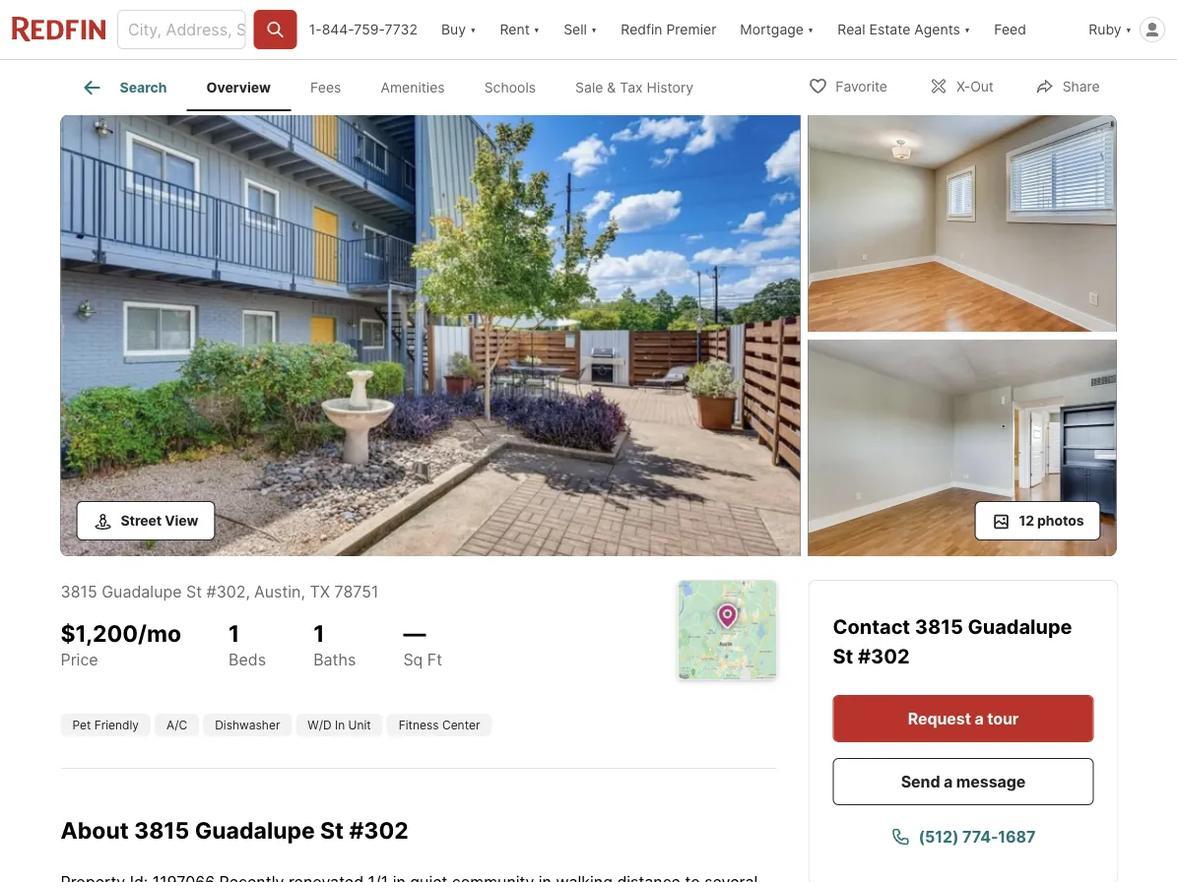 Task type: describe. For each thing, give the bounding box(es) containing it.
favorite
[[836, 78, 888, 95]]

(512) 774-1687 button
[[833, 814, 1094, 861]]

send
[[901, 773, 941, 792]]

1 beds
[[229, 620, 266, 669]]

st for 3815 guadalupe st #302 , austin , tx 78751
[[186, 582, 202, 602]]

schools tab
[[465, 64, 556, 111]]

1687
[[999, 828, 1036, 847]]

real estate agents ▾
[[838, 21, 971, 38]]

774-
[[963, 828, 999, 847]]

center
[[442, 718, 480, 733]]

sale
[[576, 79, 603, 96]]

baths
[[314, 650, 356, 669]]

search link
[[80, 76, 167, 100]]

w/d
[[308, 718, 332, 733]]

message
[[957, 773, 1026, 792]]

history
[[647, 79, 694, 96]]

78751
[[335, 582, 379, 602]]

1 for 1 beds
[[229, 620, 240, 647]]

about
[[61, 817, 129, 845]]

sq
[[403, 650, 423, 670]]

overview
[[207, 79, 271, 96]]

a for send
[[944, 773, 953, 792]]

City, Address, School, Agent, ZIP search field
[[117, 10, 246, 49]]

1 , from the left
[[246, 582, 250, 602]]

sell ▾ button
[[552, 0, 609, 59]]

a/c
[[167, 718, 187, 733]]

austin
[[254, 582, 301, 602]]

sell
[[564, 21, 587, 38]]

street view
[[121, 512, 198, 529]]

fees
[[310, 79, 341, 96]]

send a message
[[901, 773, 1026, 792]]

map entry image
[[678, 581, 777, 680]]

tx
[[310, 582, 330, 602]]

tour
[[988, 710, 1019, 729]]

amenities tab
[[361, 64, 465, 111]]

real
[[838, 21, 866, 38]]

▾ for rent ▾
[[534, 21, 540, 38]]

mortgage
[[740, 21, 804, 38]]

x-
[[957, 78, 971, 95]]

/mo
[[138, 620, 181, 647]]

search
[[120, 79, 167, 96]]

12
[[1019, 512, 1035, 529]]

buy
[[441, 21, 466, 38]]

ruby
[[1089, 21, 1122, 38]]

&
[[607, 79, 616, 96]]

3815 for 3815 guadalupe st #302 , austin , tx 78751
[[61, 582, 97, 602]]

redfin
[[621, 21, 663, 38]]

photos
[[1038, 512, 1084, 529]]

about 3815 guadalupe st #302
[[61, 817, 409, 845]]

3815 guadalupe st #302 , austin , tx 78751
[[61, 582, 379, 602]]

feed button
[[983, 0, 1077, 59]]

(512) 774-1687 link
[[833, 814, 1094, 861]]

rent ▾ button
[[500, 0, 540, 59]]

schools
[[485, 79, 536, 96]]

favorite button
[[792, 66, 905, 106]]

in
[[335, 718, 345, 733]]

3815 for 3815 guadalupe st #302
[[915, 615, 964, 640]]

price
[[61, 650, 98, 669]]

real estate agents ▾ link
[[838, 0, 971, 59]]

send a message button
[[833, 759, 1094, 806]]

12 photos button
[[975, 502, 1101, 541]]

submit search image
[[266, 20, 285, 39]]

street
[[121, 512, 162, 529]]

view
[[165, 512, 198, 529]]

x-out button
[[912, 66, 1011, 106]]

(512) 774-1687
[[919, 828, 1036, 847]]

1 for 1 baths
[[314, 620, 325, 647]]

contact
[[833, 615, 915, 640]]

mortgage ▾ button
[[729, 0, 826, 59]]

rent
[[500, 21, 530, 38]]

▾ inside real estate agents ▾ link
[[965, 21, 971, 38]]



Task type: vqa. For each thing, say whether or not it's contained in the screenshot.


Task type: locate. For each thing, give the bounding box(es) containing it.
▾ right agents
[[965, 21, 971, 38]]

$1,200
[[61, 620, 138, 647]]

1 horizontal spatial a
[[975, 710, 984, 729]]

3815 right about
[[134, 817, 190, 845]]

guadalupe for 3815 guadalupe st #302
[[968, 615, 1073, 640]]

a
[[975, 710, 984, 729], [944, 773, 953, 792]]

0 horizontal spatial st
[[186, 582, 202, 602]]

5 ▾ from the left
[[965, 21, 971, 38]]

(512)
[[919, 828, 959, 847]]

2 1 from the left
[[314, 620, 325, 647]]

844-
[[322, 21, 354, 38]]

agents
[[915, 21, 961, 38]]

—
[[403, 620, 426, 647]]

2 vertical spatial st
[[320, 817, 344, 845]]

0 horizontal spatial 1
[[229, 620, 240, 647]]

#302 for 3815 guadalupe st #302
[[858, 645, 910, 669]]

feed
[[995, 21, 1027, 38]]

st for 3815 guadalupe st #302
[[833, 645, 854, 669]]

beds
[[229, 650, 266, 669]]

1-844-759-7732
[[309, 21, 418, 38]]

request
[[908, 710, 971, 729]]

2 , from the left
[[301, 582, 305, 602]]

3815 inside 3815 guadalupe st #302
[[915, 615, 964, 640]]

redfin premier
[[621, 21, 717, 38]]

guadalupe
[[102, 582, 182, 602], [968, 615, 1073, 640], [195, 817, 315, 845]]

1 vertical spatial a
[[944, 773, 953, 792]]

$1,200 /mo price
[[61, 620, 181, 669]]

0 vertical spatial guadalupe
[[102, 582, 182, 602]]

▾ right ruby in the right top of the page
[[1126, 21, 1132, 38]]

▾ for mortgage ▾
[[808, 21, 814, 38]]

sell ▾
[[564, 21, 597, 38]]

a left the tour
[[975, 710, 984, 729]]

share button
[[1019, 66, 1117, 106]]

1 1 from the left
[[229, 620, 240, 647]]

0 vertical spatial st
[[186, 582, 202, 602]]

out
[[971, 78, 994, 95]]

fees tab
[[291, 64, 361, 111]]

▾ inside sell ▾ dropdown button
[[591, 21, 597, 38]]

, left tx
[[301, 582, 305, 602]]

3815
[[61, 582, 97, 602], [915, 615, 964, 640], [134, 817, 190, 845]]

dishwasher
[[215, 718, 280, 733]]

759-
[[354, 21, 385, 38]]

rent ▾
[[500, 21, 540, 38]]

mortgage ▾
[[740, 21, 814, 38]]

1 horizontal spatial ,
[[301, 582, 305, 602]]

1 horizontal spatial guadalupe
[[195, 817, 315, 845]]

1 inside 1 baths
[[314, 620, 325, 647]]

▾ for ruby ▾
[[1126, 21, 1132, 38]]

0 horizontal spatial a
[[944, 773, 953, 792]]

friendly
[[94, 718, 139, 733]]

ft
[[428, 650, 443, 670]]

2 horizontal spatial #302
[[858, 645, 910, 669]]

guadalupe inside 3815 guadalupe st #302
[[968, 615, 1073, 640]]

#302 inside 3815 guadalupe st #302
[[858, 645, 910, 669]]

sale & tax history tab
[[556, 64, 714, 111]]

▾ inside rent ▾ dropdown button
[[534, 21, 540, 38]]

6 ▾ from the left
[[1126, 21, 1132, 38]]

buy ▾ button
[[430, 0, 488, 59]]

▾
[[470, 21, 476, 38], [534, 21, 540, 38], [591, 21, 597, 38], [808, 21, 814, 38], [965, 21, 971, 38], [1126, 21, 1132, 38]]

▾ inside buy ▾ dropdown button
[[470, 21, 476, 38]]

#302 for 3815 guadalupe st #302 , austin , tx 78751
[[206, 582, 246, 602]]

0 horizontal spatial ,
[[246, 582, 250, 602]]

2 vertical spatial 3815
[[134, 817, 190, 845]]

2 vertical spatial #302
[[349, 817, 409, 845]]

share
[[1063, 78, 1100, 95]]

▾ right the sell
[[591, 21, 597, 38]]

1 horizontal spatial 3815
[[134, 817, 190, 845]]

mortgage ▾ button
[[740, 0, 814, 59]]

a for request
[[975, 710, 984, 729]]

x-out
[[957, 78, 994, 95]]

▾ for sell ▾
[[591, 21, 597, 38]]

1-
[[309, 21, 322, 38]]

1 baths
[[314, 620, 356, 669]]

1 vertical spatial guadalupe
[[968, 615, 1073, 640]]

request a tour button
[[833, 696, 1094, 743]]

fitness
[[399, 718, 439, 733]]

buy ▾ button
[[441, 0, 476, 59]]

fitness center
[[399, 718, 480, 733]]

premier
[[667, 21, 717, 38]]

sell ▾ button
[[564, 0, 597, 59]]

st
[[186, 582, 202, 602], [833, 645, 854, 669], [320, 817, 344, 845]]

3815 up request
[[915, 615, 964, 640]]

4 ▾ from the left
[[808, 21, 814, 38]]

0 horizontal spatial 3815
[[61, 582, 97, 602]]

tax
[[620, 79, 643, 96]]

1 horizontal spatial 1
[[314, 620, 325, 647]]

0 vertical spatial 3815
[[61, 582, 97, 602]]

3 ▾ from the left
[[591, 21, 597, 38]]

1 up baths
[[314, 620, 325, 647]]

▾ inside mortgage ▾ dropdown button
[[808, 21, 814, 38]]

1-844-759-7732 link
[[309, 21, 418, 38]]

pet friendly
[[72, 718, 139, 733]]

request a tour
[[908, 710, 1019, 729]]

amenities
[[381, 79, 445, 96]]

1 ▾ from the left
[[470, 21, 476, 38]]

buy ▾
[[441, 21, 476, 38]]

a right the send
[[944, 773, 953, 792]]

,
[[246, 582, 250, 602], [301, 582, 305, 602]]

0 horizontal spatial guadalupe
[[102, 582, 182, 602]]

st inside 3815 guadalupe st #302
[[833, 645, 854, 669]]

2 horizontal spatial guadalupe
[[968, 615, 1073, 640]]

— sq ft
[[403, 620, 443, 670]]

overview tab
[[187, 64, 291, 111]]

image image
[[61, 115, 801, 557], [809, 115, 1117, 332], [809, 340, 1117, 557]]

1 up beds
[[229, 620, 240, 647]]

1 horizontal spatial #302
[[349, 817, 409, 845]]

2 horizontal spatial st
[[833, 645, 854, 669]]

street view button
[[76, 502, 215, 541]]

ruby ▾
[[1089, 21, 1132, 38]]

real estate agents ▾ button
[[826, 0, 983, 59]]

▾ right mortgage
[[808, 21, 814, 38]]

▾ right rent
[[534, 21, 540, 38]]

, left austin
[[246, 582, 250, 602]]

▾ right buy at the left of the page
[[470, 21, 476, 38]]

1 horizontal spatial st
[[320, 817, 344, 845]]

#302
[[206, 582, 246, 602], [858, 645, 910, 669], [349, 817, 409, 845]]

▾ for buy ▾
[[470, 21, 476, 38]]

tab list containing search
[[61, 60, 729, 111]]

w/d in unit
[[308, 718, 371, 733]]

rent ▾ button
[[488, 0, 552, 59]]

0 vertical spatial #302
[[206, 582, 246, 602]]

pet
[[72, 718, 91, 733]]

0 vertical spatial a
[[975, 710, 984, 729]]

1 vertical spatial #302
[[858, 645, 910, 669]]

0 horizontal spatial #302
[[206, 582, 246, 602]]

1 inside 1 beds
[[229, 620, 240, 647]]

1 vertical spatial st
[[833, 645, 854, 669]]

1 vertical spatial 3815
[[915, 615, 964, 640]]

3815 guadalupe st #302
[[833, 615, 1073, 669]]

3815 up $1,200
[[61, 582, 97, 602]]

sale & tax history
[[576, 79, 694, 96]]

2 vertical spatial guadalupe
[[195, 817, 315, 845]]

estate
[[870, 21, 911, 38]]

7732
[[385, 21, 418, 38]]

2 ▾ from the left
[[534, 21, 540, 38]]

redfin premier button
[[609, 0, 729, 59]]

1
[[229, 620, 240, 647], [314, 620, 325, 647]]

guadalupe for 3815 guadalupe st #302 , austin , tx 78751
[[102, 582, 182, 602]]

2 horizontal spatial 3815
[[915, 615, 964, 640]]

tab list
[[61, 60, 729, 111]]



